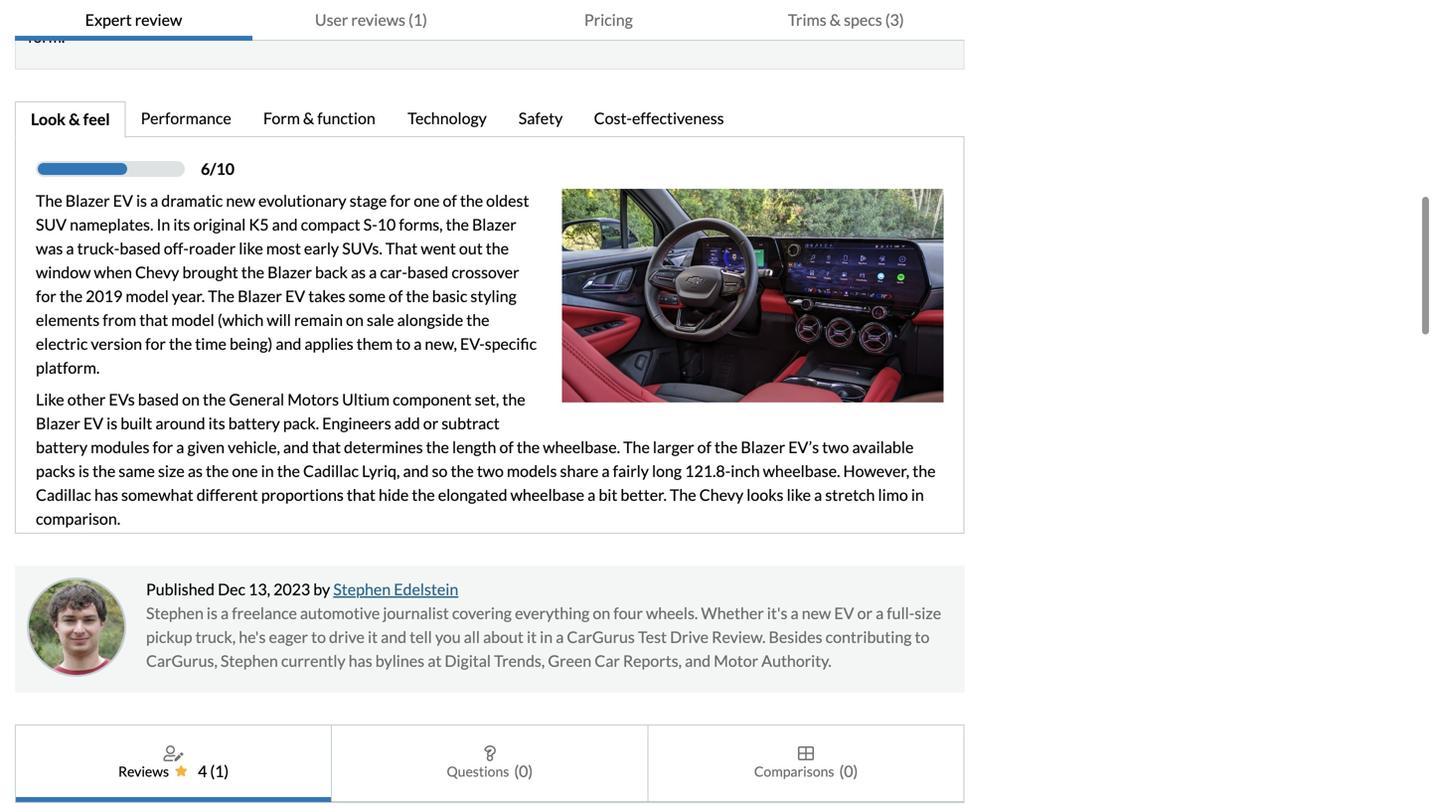 Task type: locate. For each thing, give the bounding box(es) containing it.
for right "version"
[[145, 334, 166, 353]]

in
[[261, 461, 274, 481], [911, 485, 924, 504], [540, 627, 553, 647]]

1 horizontal spatial 10
[[377, 215, 396, 234]]

to right contributing
[[915, 627, 930, 647]]

0 horizontal spatial as
[[188, 461, 203, 481]]

size inside like other evs based on the general motors ultium component set, the blazer ev is built around its battery pack. engineers add or subtract battery modules for a given vehicle, and that determines the length of the wheelbase. the larger of the blazer ev's two available packs is the same size as the one in the cadillac lyriq, and so the two models share a fairly long 121.8-inch wheelbase. however, the cadillac has somewhat different proportions that hide the elongated wheelbase a bit better. the chevy looks like a stretch limo in comparison.
[[158, 461, 185, 481]]

for down around
[[153, 437, 173, 457]]

0 horizontal spatial or
[[423, 414, 439, 433]]

2 horizontal spatial to
[[915, 627, 930, 647]]

most
[[266, 239, 301, 258]]

somewhat
[[121, 485, 193, 504]]

is up truck, at the left
[[207, 603, 218, 623]]

ev up will
[[285, 286, 305, 306]]

to up the currently
[[311, 627, 326, 647]]

dramatic
[[161, 191, 223, 210]]

a left the new,
[[414, 334, 422, 353]]

remain
[[294, 310, 343, 330]]

& for specs
[[830, 10, 841, 29]]

form & function
[[263, 108, 376, 128]]

that right from
[[139, 310, 168, 330]]

2 vertical spatial on
[[593, 603, 611, 623]]

to inside the blazer ev is a dramatic new evolutionary stage for one of the oldest suv nameplates. in its original k5 and compact s-10 forms, the blazer was a truck-based off-roader like most early suvs. that went out the window when chevy brought the blazer back as a car-based crossover for the 2019 model year. the blazer ev takes some of the basic styling elements from that model (which will remain on sale alongside the electric version for the time being) and applies them to a new, ev-specific platform.
[[396, 334, 411, 353]]

2 horizontal spatial on
[[593, 603, 611, 623]]

is up the nameplates.
[[136, 191, 147, 210]]

0 horizontal spatial one
[[232, 461, 258, 481]]

1 vertical spatial its
[[208, 414, 225, 433]]

2 vertical spatial in
[[540, 627, 553, 647]]

stephen up automotive
[[333, 580, 391, 599]]

1 horizontal spatial that
[[312, 437, 341, 457]]

& inside trims & specs (3) tab
[[830, 10, 841, 29]]

from
[[103, 310, 136, 330]]

of down car-
[[389, 286, 403, 306]]

1 vertical spatial based
[[407, 262, 449, 282]]

the right set,
[[502, 390, 525, 409]]

1 vertical spatial stephen
[[146, 603, 204, 623]]

reports,
[[623, 651, 682, 670]]

contributing
[[826, 627, 912, 647]]

1 vertical spatial has
[[349, 651, 372, 670]]

its up given
[[208, 414, 225, 433]]

off-
[[164, 239, 189, 258]]

size inside published dec 13, 2023 by stephen edelstein stephen is a freelance automotive journalist covering everything on four wheels. whether it's a new ev or a full-size pickup truck, he's eager to drive it and tell you all about it in a cargurus test drive review. besides contributing to cargurus, stephen currently has bylines at digital trends, green car reports, and motor authority.
[[915, 603, 941, 623]]

it
[[368, 627, 378, 647], [527, 627, 537, 647]]

expert
[[85, 10, 132, 29]]

1 horizontal spatial to
[[396, 334, 411, 353]]

to
[[396, 334, 411, 353], [311, 627, 326, 647], [915, 627, 930, 647]]

cadillac up proportions
[[303, 461, 359, 481]]

& left feel
[[69, 109, 80, 129]]

new
[[226, 191, 255, 210], [802, 603, 831, 623]]

1 vertical spatial 10
[[377, 215, 396, 234]]

the up suv
[[36, 191, 62, 210]]

(0) for comparisons (0)
[[839, 761, 858, 781]]

model down year.
[[171, 310, 214, 330]]

0 vertical spatial its
[[173, 215, 190, 234]]

0 horizontal spatial (0)
[[514, 761, 533, 781]]

0 vertical spatial two
[[822, 437, 849, 457]]

that down "lyriq,"
[[347, 485, 376, 504]]

0 horizontal spatial wheelbase.
[[543, 437, 620, 457]]

1 vertical spatial as
[[188, 461, 203, 481]]

has inside published dec 13, 2023 by stephen edelstein stephen is a freelance automotive journalist covering everything on four wheels. whether it's a new ev or a full-size pickup truck, he's eager to drive it and tell you all about it in a cargurus test drive review. besides contributing to cargurus, stephen currently has bylines at digital trends, green car reports, and motor authority.
[[349, 651, 372, 670]]

(0) right question icon
[[514, 761, 533, 781]]

like down k5
[[239, 239, 263, 258]]

stephen down published
[[146, 603, 204, 623]]

elongated
[[438, 485, 508, 504]]

user edit image
[[164, 746, 184, 761]]

in right limo
[[911, 485, 924, 504]]

truck-
[[77, 239, 120, 258]]

& inside form & function 'tab'
[[303, 108, 314, 128]]

0 vertical spatial has
[[94, 485, 118, 504]]

modules
[[91, 437, 150, 457]]

1 horizontal spatial like
[[787, 485, 811, 504]]

specs
[[844, 10, 882, 29]]

for inside like other evs based on the general motors ultium component set, the blazer ev is built around its battery pack. engineers add or subtract battery modules for a given vehicle, and that determines the length of the wheelbase. the larger of the blazer ev's two available packs is the same size as the one in the cadillac lyriq, and so the two models share a fairly long 121.8-inch wheelbase. however, the cadillac has somewhat different proportions that hide the elongated wheelbase a bit better. the chevy looks like a stretch limo in comparison.
[[153, 437, 173, 457]]

its inside like other evs based on the general motors ultium component set, the blazer ev is built around its battery pack. engineers add or subtract battery modules for a given vehicle, and that determines the length of the wheelbase. the larger of the blazer ev's two available packs is the same size as the one in the cadillac lyriq, and so the two models share a fairly long 121.8-inch wheelbase. however, the cadillac has somewhat different proportions that hide the elongated wheelbase a bit better. the chevy looks like a stretch limo in comparison.
[[208, 414, 225, 433]]

chevy down off-
[[135, 262, 179, 282]]

1 vertical spatial wheelbase.
[[763, 461, 840, 481]]

function
[[317, 108, 376, 128]]

in down vehicle,
[[261, 461, 274, 481]]

look
[[31, 109, 66, 129]]

on up around
[[182, 390, 200, 409]]

1 vertical spatial (1)
[[210, 761, 229, 781]]

one inside the blazer ev is a dramatic new evolutionary stage for one of the oldest suv nameplates. in its original k5 and compact s-10 forms, the blazer was a truck-based off-roader like most early suvs. that went out the window when chevy brought the blazer back as a car-based crossover for the 2019 model year. the blazer ev takes some of the basic styling elements from that model (which will remain on sale alongside the electric version for the time being) and applies them to a new, ev-specific platform.
[[414, 191, 440, 210]]

1 it from the left
[[368, 627, 378, 647]]

test
[[638, 627, 667, 647]]

0 horizontal spatial cadillac
[[36, 485, 91, 504]]

two
[[822, 437, 849, 457], [477, 461, 504, 481]]

1 tab list from the top
[[15, 0, 965, 41]]

10 up that
[[377, 215, 396, 234]]

0 horizontal spatial new
[[226, 191, 255, 210]]

0 vertical spatial 10
[[216, 159, 235, 178]]

on inside like other evs based on the general motors ultium component set, the blazer ev is built around its battery pack. engineers add or subtract battery modules for a given vehicle, and that determines the length of the wheelbase. the larger of the blazer ev's two available packs is the same size as the one in the cadillac lyriq, and so the two models share a fairly long 121.8-inch wheelbase. however, the cadillac has somewhat different proportions that hide the elongated wheelbase a bit better. the chevy looks like a stretch limo in comparison.
[[182, 390, 200, 409]]

stephen
[[333, 580, 391, 599], [146, 603, 204, 623], [221, 651, 278, 670]]

blazer up inch
[[741, 437, 785, 457]]

cadillac down packs
[[36, 485, 91, 504]]

battery
[[228, 414, 280, 433], [36, 437, 87, 457]]

stephen down he's
[[221, 651, 278, 670]]

a left "stretch"
[[814, 485, 822, 504]]

tab list containing 4
[[15, 725, 965, 803]]

3 tab list from the top
[[15, 725, 965, 803]]

its right in in the top left of the page
[[173, 215, 190, 234]]

1 horizontal spatial or
[[857, 603, 873, 623]]

and
[[272, 215, 298, 234], [276, 334, 301, 353], [283, 437, 309, 457], [403, 461, 429, 481], [381, 627, 407, 647], [685, 651, 711, 670]]

&
[[830, 10, 841, 29], [303, 108, 314, 128], [69, 109, 80, 129]]

technology tab
[[393, 101, 504, 138]]

user reviews (1) tab
[[252, 0, 490, 41]]

some
[[349, 286, 386, 306]]

its for around
[[208, 414, 225, 433]]

tab list
[[15, 0, 965, 41], [15, 101, 965, 138], [15, 725, 965, 803]]

ev up contributing
[[834, 603, 854, 623]]

elements
[[36, 310, 100, 330]]

tab panel
[[15, 136, 965, 534]]

(1) right 4
[[210, 761, 229, 781]]

/
[[210, 159, 216, 178]]

1 vertical spatial like
[[787, 485, 811, 504]]

0 horizontal spatial its
[[173, 215, 190, 234]]

evs
[[109, 390, 135, 409]]

as down given
[[188, 461, 203, 481]]

2 tab list from the top
[[15, 101, 965, 138]]

reviews
[[118, 763, 169, 780]]

0 horizontal spatial battery
[[36, 437, 87, 457]]

0 horizontal spatial stephen
[[146, 603, 204, 623]]

0 vertical spatial new
[[226, 191, 255, 210]]

oldest
[[486, 191, 529, 210]]

1 horizontal spatial &
[[303, 108, 314, 128]]

questions count element
[[514, 759, 533, 783]]

that down pack. on the bottom left
[[312, 437, 341, 457]]

0 vertical spatial size
[[158, 461, 185, 481]]

a up bit
[[602, 461, 610, 481]]

1 horizontal spatial chevy
[[700, 485, 744, 504]]

the
[[36, 191, 62, 210], [208, 286, 235, 306], [623, 437, 650, 457], [670, 485, 696, 504]]

0 vertical spatial chevy
[[135, 262, 179, 282]]

its inside the blazer ev is a dramatic new evolutionary stage for one of the oldest suv nameplates. in its original k5 and compact s-10 forms, the blazer was a truck-based off-roader like most early suvs. that went out the window when chevy brought the blazer back as a car-based crossover for the 2019 model year. the blazer ev takes some of the basic styling elements from that model (which will remain on sale alongside the electric version for the time being) and applies them to a new, ev-specific platform.
[[173, 215, 190, 234]]

0 vertical spatial one
[[414, 191, 440, 210]]

1 horizontal spatial its
[[208, 414, 225, 433]]

(0) for questions (0)
[[514, 761, 533, 781]]

1 vertical spatial model
[[171, 310, 214, 330]]

0 horizontal spatial has
[[94, 485, 118, 504]]

one up forms, in the left top of the page
[[414, 191, 440, 210]]

the down long
[[670, 485, 696, 504]]

the up different
[[206, 461, 229, 481]]

0 horizontal spatial it
[[368, 627, 378, 647]]

2 (0) from the left
[[839, 761, 858, 781]]

it up 'trends,'
[[527, 627, 537, 647]]

on up "cargurus"
[[593, 603, 611, 623]]

wheels.
[[646, 603, 698, 623]]

2 horizontal spatial &
[[830, 10, 841, 29]]

2 it from the left
[[527, 627, 537, 647]]

has up comparison.
[[94, 485, 118, 504]]

as down suvs. at left top
[[351, 262, 366, 282]]

crossover
[[452, 262, 519, 282]]

2 vertical spatial tab list
[[15, 725, 965, 803]]

2 vertical spatial stephen
[[221, 651, 278, 670]]

0 vertical spatial (1)
[[409, 10, 427, 29]]

1 vertical spatial chevy
[[700, 485, 744, 504]]

based up around
[[138, 390, 179, 409]]

for
[[390, 191, 411, 210], [36, 286, 56, 306], [145, 334, 166, 353], [153, 437, 173, 457]]

0 vertical spatial battery
[[228, 414, 280, 433]]

0 vertical spatial on
[[346, 310, 364, 330]]

0 horizontal spatial chevy
[[135, 262, 179, 282]]

a up in in the top left of the page
[[150, 191, 158, 210]]

edelstein
[[394, 580, 459, 599]]

0 vertical spatial or
[[423, 414, 439, 433]]

two right ev's
[[822, 437, 849, 457]]

0 horizontal spatial two
[[477, 461, 504, 481]]

time
[[195, 334, 227, 353]]

cost-effectiveness tab
[[579, 101, 742, 138]]

the right brought
[[241, 262, 264, 282]]

0 horizontal spatial model
[[126, 286, 169, 306]]

based down went
[[407, 262, 449, 282]]

based down in in the top left of the page
[[120, 239, 161, 258]]

published
[[146, 580, 215, 599]]

review
[[135, 10, 182, 29]]

better.
[[621, 485, 667, 504]]

2 horizontal spatial that
[[347, 485, 376, 504]]

1 horizontal spatial one
[[414, 191, 440, 210]]

alongside
[[397, 310, 463, 330]]

one down vehicle,
[[232, 461, 258, 481]]

like
[[239, 239, 263, 258], [787, 485, 811, 504]]

1 horizontal spatial has
[[349, 651, 372, 670]]

stephen edelstein link
[[333, 580, 459, 599]]

models
[[507, 461, 557, 481]]

or up contributing
[[857, 603, 873, 623]]

(1) right reviews
[[409, 10, 427, 29]]

1 horizontal spatial on
[[346, 310, 364, 330]]

0 horizontal spatial size
[[158, 461, 185, 481]]

1 vertical spatial or
[[857, 603, 873, 623]]

1 vertical spatial tab list
[[15, 101, 965, 138]]

10 right 6 on the top
[[216, 159, 235, 178]]

it right drive at the bottom left of the page
[[368, 627, 378, 647]]

1 vertical spatial battery
[[36, 437, 87, 457]]

the up proportions
[[277, 461, 300, 481]]

pack.
[[283, 414, 319, 433]]

th large image
[[798, 746, 814, 761]]

like right looks
[[787, 485, 811, 504]]

1 horizontal spatial as
[[351, 262, 366, 282]]

them
[[357, 334, 393, 353]]

as
[[351, 262, 366, 282], [188, 461, 203, 481]]

full-
[[887, 603, 915, 623]]

safety tab
[[504, 101, 579, 138]]

electric
[[36, 334, 88, 353]]

0 horizontal spatial that
[[139, 310, 168, 330]]

different
[[197, 485, 258, 504]]

& left specs
[[830, 10, 841, 29]]

the down available
[[913, 461, 936, 481]]

has down drive at the bottom left of the page
[[349, 651, 372, 670]]

technology
[[408, 108, 487, 128]]

1 horizontal spatial two
[[822, 437, 849, 457]]

on inside published dec 13, 2023 by stephen edelstein stephen is a freelance automotive journalist covering everything on four wheels. whether it's a new ev or a full-size pickup truck, he's eager to drive it and tell you all about it in a cargurus test drive review. besides contributing to cargurus, stephen currently has bylines at digital trends, green car reports, and motor authority.
[[593, 603, 611, 623]]

0 vertical spatial cadillac
[[303, 461, 359, 481]]

pricing
[[584, 10, 633, 29]]

2 horizontal spatial stephen
[[333, 580, 391, 599]]

review.
[[712, 627, 766, 647]]

other
[[67, 390, 106, 409]]

(0) right th large image
[[839, 761, 858, 781]]

& right the form
[[303, 108, 314, 128]]

chevy
[[135, 262, 179, 282], [700, 485, 744, 504]]

1 vertical spatial size
[[915, 603, 941, 623]]

expert review
[[85, 10, 182, 29]]

automotive
[[300, 603, 380, 623]]

form & function tab
[[248, 101, 393, 138]]

10
[[216, 159, 235, 178], [377, 215, 396, 234]]

chevy inside the blazer ev is a dramatic new evolutionary stage for one of the oldest suv nameplates. in its original k5 and compact s-10 forms, the blazer was a truck-based off-roader like most early suvs. that went out the window when chevy brought the blazer back as a car-based crossover for the 2019 model year. the blazer ev takes some of the basic styling elements from that model (which will remain on sale alongside the electric version for the time being) and applies them to a new, ev-specific platform.
[[135, 262, 179, 282]]

specific
[[485, 334, 537, 353]]

1 horizontal spatial it
[[527, 627, 537, 647]]

1 horizontal spatial size
[[915, 603, 941, 623]]

0 horizontal spatial &
[[69, 109, 80, 129]]

tab list containing performance
[[15, 101, 965, 138]]

0 horizontal spatial 10
[[216, 159, 235, 178]]

& inside look & feel tab
[[69, 109, 80, 129]]

121.8-
[[685, 461, 731, 481]]

given
[[187, 437, 225, 457]]

digital
[[445, 651, 491, 670]]

the up elements
[[59, 286, 83, 306]]

wheelbase. down ev's
[[763, 461, 840, 481]]

to right them at top left
[[396, 334, 411, 353]]

user reviews (1)
[[315, 10, 427, 29]]

1 vertical spatial new
[[802, 603, 831, 623]]

0 vertical spatial tab list
[[15, 0, 965, 41]]

truck,
[[195, 627, 236, 647]]

blazer down oldest
[[472, 215, 517, 234]]

wheelbase. up 'share'
[[543, 437, 620, 457]]

the up around
[[203, 390, 226, 409]]

bylines
[[376, 651, 425, 670]]

1 (0) from the left
[[514, 761, 533, 781]]

the up models
[[517, 437, 540, 457]]

1 vertical spatial on
[[182, 390, 200, 409]]

cadillac
[[303, 461, 359, 481], [36, 485, 91, 504]]

1 vertical spatial one
[[232, 461, 258, 481]]

battery up packs
[[36, 437, 87, 457]]

for down window
[[36, 286, 56, 306]]

version
[[91, 334, 142, 353]]

bit
[[599, 485, 618, 504]]

at
[[428, 651, 442, 670]]

roader
[[189, 239, 236, 258]]

2 vertical spatial based
[[138, 390, 179, 409]]

2 horizontal spatial in
[[911, 485, 924, 504]]

0 vertical spatial as
[[351, 262, 366, 282]]

1 vertical spatial in
[[911, 485, 924, 504]]

1 horizontal spatial in
[[540, 627, 553, 647]]

0 horizontal spatial on
[[182, 390, 200, 409]]

1 horizontal spatial (0)
[[839, 761, 858, 781]]

a right was
[[66, 239, 74, 258]]

model up from
[[126, 286, 169, 306]]

0 vertical spatial like
[[239, 239, 263, 258]]

in down everything
[[540, 627, 553, 647]]

1 horizontal spatial new
[[802, 603, 831, 623]]

battery up vehicle,
[[228, 414, 280, 433]]

or right the add
[[423, 414, 439, 433]]

like other evs based on the general motors ultium component set, the blazer ev is built around its battery pack. engineers add or subtract battery modules for a given vehicle, and that determines the length of the wheelbase. the larger of the blazer ev's two available packs is the same size as the one in the cadillac lyriq, and so the two models share a fairly long 121.8-inch wheelbase. however, the cadillac has somewhat different proportions that hide the elongated wheelbase a bit better. the chevy looks like a stretch limo in comparison.
[[36, 390, 936, 528]]

0 horizontal spatial like
[[239, 239, 263, 258]]

1 horizontal spatial stephen
[[221, 651, 278, 670]]

0 vertical spatial that
[[139, 310, 168, 330]]

is inside published dec 13, 2023 by stephen edelstein stephen is a freelance automotive journalist covering everything on four wheels. whether it's a new ev or a full-size pickup truck, he's eager to drive it and tell you all about it in a cargurus test drive review. besides contributing to cargurus, stephen currently has bylines at digital trends, green car reports, and motor authority.
[[207, 603, 218, 623]]

on inside the blazer ev is a dramatic new evolutionary stage for one of the oldest suv nameplates. in its original k5 and compact s-10 forms, the blazer was a truck-based off-roader like most early suvs. that went out the window when chevy brought the blazer back as a car-based crossover for the 2019 model year. the blazer ev takes some of the basic styling elements from that model (which will remain on sale alongside the electric version for the time being) and applies them to a new, ev-specific platform.
[[346, 310, 364, 330]]

1 horizontal spatial model
[[171, 310, 214, 330]]

0 horizontal spatial (1)
[[210, 761, 229, 781]]



Task type: vqa. For each thing, say whether or not it's contained in the screenshot.
the (3)
yes



Task type: describe. For each thing, give the bounding box(es) containing it.
the down so
[[412, 485, 435, 504]]

safety
[[519, 108, 563, 128]]

ev up the nameplates.
[[113, 191, 133, 210]]

is left built
[[106, 414, 117, 433]]

or inside like other evs based on the general motors ultium component set, the blazer ev is built around its battery pack. engineers add or subtract battery modules for a given vehicle, and that determines the length of the wheelbase. the larger of the blazer ev's two available packs is the same size as the one in the cadillac lyriq, and so the two models share a fairly long 121.8-inch wheelbase. however, the cadillac has somewhat different proportions that hide the elongated wheelbase a bit better. the chevy looks like a stretch limo in comparison.
[[423, 414, 439, 433]]

s-
[[363, 215, 377, 234]]

hide
[[379, 485, 409, 504]]

0 vertical spatial based
[[120, 239, 161, 258]]

0 vertical spatial wheelbase.
[[543, 437, 620, 457]]

evolutionary
[[258, 191, 347, 210]]

1 horizontal spatial battery
[[228, 414, 280, 433]]

reviews count element
[[210, 759, 229, 783]]

however,
[[843, 461, 910, 481]]

has inside like other evs based on the general motors ultium component set, the blazer ev is built around its battery pack. engineers add or subtract battery modules for a given vehicle, and that determines the length of the wheelbase. the larger of the blazer ev's two available packs is the same size as the one in the cadillac lyriq, and so the two models share a fairly long 121.8-inch wheelbase. however, the cadillac has somewhat different proportions that hide the elongated wheelbase a bit better. the chevy looks like a stretch limo in comparison.
[[94, 485, 118, 504]]

questions
[[447, 763, 509, 780]]

component
[[393, 390, 472, 409]]

the up the 121.8- at the bottom of the page
[[715, 437, 738, 457]]

comparisons (0)
[[754, 761, 858, 781]]

length
[[452, 437, 496, 457]]

blazer down "most"
[[267, 262, 312, 282]]

0 vertical spatial stephen
[[333, 580, 391, 599]]

by
[[313, 580, 330, 599]]

cost-effectiveness
[[594, 108, 724, 128]]

trims
[[788, 10, 827, 29]]

the up alongside
[[406, 286, 429, 306]]

of up the 121.8- at the bottom of the page
[[697, 437, 712, 457]]

comparisons count element
[[839, 759, 858, 783]]

blazer up will
[[238, 286, 282, 306]]

and down pack. on the bottom left
[[283, 437, 309, 457]]

(3)
[[885, 10, 904, 29]]

reviews
[[351, 10, 405, 29]]

the right the out
[[486, 239, 509, 258]]

long
[[652, 461, 682, 481]]

performance
[[141, 108, 231, 128]]

2023
[[273, 580, 310, 599]]

1 horizontal spatial wheelbase.
[[763, 461, 840, 481]]

platform.
[[36, 358, 100, 377]]

new inside published dec 13, 2023 by stephen edelstein stephen is a freelance automotive journalist covering everything on four wheels. whether it's a new ev or a full-size pickup truck, he's eager to drive it and tell you all about it in a cargurus test drive review. besides contributing to cargurus, stephen currently has bylines at digital trends, green car reports, and motor authority.
[[802, 603, 831, 623]]

four
[[614, 603, 643, 623]]

same
[[119, 461, 155, 481]]

photo by stephen edelstein. 2024 chevrolet blazer ev dashboard. image
[[562, 189, 944, 403]]

new inside the blazer ev is a dramatic new evolutionary stage for one of the oldest suv nameplates. in its original k5 and compact s-10 forms, the blazer was a truck-based off-roader like most early suvs. that went out the window when chevy brought the blazer back as a car-based crossover for the 2019 model year. the blazer ev takes some of the basic styling elements from that model (which will remain on sale alongside the electric version for the time being) and applies them to a new, ev-specific platform.
[[226, 191, 255, 210]]

green
[[548, 651, 592, 670]]

looks
[[747, 485, 784, 504]]

and up "most"
[[272, 215, 298, 234]]

0 vertical spatial model
[[126, 286, 169, 306]]

besides
[[769, 627, 823, 647]]

2 vertical spatial that
[[347, 485, 376, 504]]

out
[[459, 239, 483, 258]]

cost-
[[594, 108, 632, 128]]

question image
[[484, 746, 496, 761]]

like inside like other evs based on the general motors ultium component set, the blazer ev is built around its battery pack. engineers add or subtract battery modules for a given vehicle, and that determines the length of the wheelbase. the larger of the blazer ev's two available packs is the same size as the one in the cadillac lyriq, and so the two models share a fairly long 121.8-inch wheelbase. however, the cadillac has somewhat different proportions that hide the elongated wheelbase a bit better. the chevy looks like a stretch limo in comparison.
[[787, 485, 811, 504]]

its for in
[[173, 215, 190, 234]]

the up the out
[[446, 215, 469, 234]]

dec
[[218, 580, 245, 599]]

and left so
[[403, 461, 429, 481]]

suvs.
[[342, 239, 382, 258]]

whether
[[701, 603, 764, 623]]

the blazer ev is a dramatic new evolutionary stage for one of the oldest suv nameplates. in its original k5 and compact s-10 forms, the blazer was a truck-based off-roader like most early suvs. that went out the window when chevy brought the blazer back as a car-based crossover for the 2019 model year. the blazer ev takes some of the basic styling elements from that model (which will remain on sale alongside the electric version for the time being) and applies them to a new, ev-specific platform.
[[36, 191, 537, 377]]

& for function
[[303, 108, 314, 128]]

inch
[[731, 461, 760, 481]]

when
[[94, 262, 132, 282]]

blazer down like
[[36, 414, 80, 433]]

the left time on the top of page
[[169, 334, 192, 353]]

takes
[[308, 286, 345, 306]]

car-
[[380, 262, 407, 282]]

1 vertical spatial two
[[477, 461, 504, 481]]

10 inside the blazer ev is a dramatic new evolutionary stage for one of the oldest suv nameplates. in its original k5 and compact s-10 forms, the blazer was a truck-based off-roader like most early suvs. that went out the window when chevy brought the blazer back as a car-based crossover for the 2019 model year. the blazer ev takes some of the basic styling elements from that model (which will remain on sale alongside the electric version for the time being) and applies them to a new, ev-specific platform.
[[377, 215, 396, 234]]

based inside like other evs based on the general motors ultium component set, the blazer ev is built around its battery pack. engineers add or subtract battery modules for a given vehicle, and that determines the length of the wheelbase. the larger of the blazer ev's two available packs is the same size as the one in the cadillac lyriq, and so the two models share a fairly long 121.8-inch wheelbase. however, the cadillac has somewhat different proportions that hide the elongated wheelbase a bit better. the chevy looks like a stretch limo in comparison.
[[138, 390, 179, 409]]

expert review tab
[[15, 0, 252, 41]]

performance tab
[[126, 101, 248, 138]]

journalist
[[383, 603, 449, 623]]

was
[[36, 239, 63, 258]]

and up the bylines
[[381, 627, 407, 647]]

in
[[157, 215, 170, 234]]

the down brought
[[208, 286, 235, 306]]

as inside like other evs based on the general motors ultium component set, the blazer ev is built around its battery pack. engineers add or subtract battery modules for a given vehicle, and that determines the length of the wheelbase. the larger of the blazer ev's two available packs is the same size as the one in the cadillac lyriq, and so the two models share a fairly long 121.8-inch wheelbase. however, the cadillac has somewhat different proportions that hide the elongated wheelbase a bit better. the chevy looks like a stretch limo in comparison.
[[188, 461, 203, 481]]

that inside the blazer ev is a dramatic new evolutionary stage for one of the oldest suv nameplates. in its original k5 and compact s-10 forms, the blazer was a truck-based off-roader like most early suvs. that went out the window when chevy brought the blazer back as a car-based crossover for the 2019 model year. the blazer ev takes some of the basic styling elements from that model (which will remain on sale alongside the electric version for the time being) and applies them to a new, ev-specific platform.
[[139, 310, 168, 330]]

comparisons
[[754, 763, 834, 780]]

look & feel tab
[[15, 101, 126, 138]]

1 vertical spatial cadillac
[[36, 485, 91, 504]]

feel
[[83, 109, 110, 129]]

larger
[[653, 437, 694, 457]]

in inside published dec 13, 2023 by stephen edelstein stephen is a freelance automotive journalist covering everything on four wheels. whether it's a new ev or a full-size pickup truck, he's eager to drive it and tell you all about it in a cargurus test drive review. besides contributing to cargurus, stephen currently has bylines at digital trends, green car reports, and motor authority.
[[540, 627, 553, 647]]

a left bit
[[588, 485, 596, 504]]

& for feel
[[69, 109, 80, 129]]

tell
[[410, 627, 432, 647]]

one inside like other evs based on the general motors ultium component set, the blazer ev is built around its battery pack. engineers add or subtract battery modules for a given vehicle, and that determines the length of the wheelbase. the larger of the blazer ev's two available packs is the same size as the one in the cadillac lyriq, and so the two models share a fairly long 121.8-inch wheelbase. however, the cadillac has somewhat different proportions that hide the elongated wheelbase a bit better. the chevy looks like a stretch limo in comparison.
[[232, 461, 258, 481]]

is right packs
[[78, 461, 89, 481]]

a left car-
[[369, 262, 377, 282]]

cargurus
[[567, 627, 635, 647]]

is inside the blazer ev is a dramatic new evolutionary stage for one of the oldest suv nameplates. in its original k5 and compact s-10 forms, the blazer was a truck-based off-roader like most early suvs. that went out the window when chevy brought the blazer back as a car-based crossover for the 2019 model year. the blazer ev takes some of the basic styling elements from that model (which will remain on sale alongside the electric version for the time being) and applies them to a new, ev-specific platform.
[[136, 191, 147, 210]]

you
[[435, 627, 461, 647]]

a down around
[[176, 437, 184, 457]]

trends,
[[494, 651, 545, 670]]

motor
[[714, 651, 759, 670]]

the up fairly
[[623, 437, 650, 457]]

suv
[[36, 215, 67, 234]]

the left oldest
[[460, 191, 483, 210]]

(1) inside tab
[[409, 10, 427, 29]]

he's
[[239, 627, 266, 647]]

the down modules
[[92, 461, 116, 481]]

went
[[421, 239, 456, 258]]

like
[[36, 390, 64, 409]]

or inside published dec 13, 2023 by stephen edelstein stephen is a freelance automotive journalist covering everything on four wheels. whether it's a new ev or a full-size pickup truck, he's eager to drive it and tell you all about it in a cargurus test drive review. besides contributing to cargurus, stephen currently has bylines at digital trends, green car reports, and motor authority.
[[857, 603, 873, 623]]

for up forms, in the left top of the page
[[390, 191, 411, 210]]

(which
[[218, 310, 264, 330]]

motors
[[287, 390, 339, 409]]

questions (0)
[[447, 761, 533, 781]]

a down everything
[[556, 627, 564, 647]]

authority.
[[762, 651, 832, 670]]

basic
[[432, 286, 468, 306]]

the up the ev-
[[466, 310, 490, 330]]

the up so
[[426, 437, 449, 457]]

and down the drive at the bottom
[[685, 651, 711, 670]]

published dec 13, 2023 by stephen edelstein stephen is a freelance automotive journalist covering everything on four wheels. whether it's a new ev or a full-size pickup truck, he's eager to drive it and tell you all about it in a cargurus test drive review. besides contributing to cargurus, stephen currently has bylines at digital trends, green car reports, and motor authority.
[[146, 580, 941, 670]]

and down will
[[276, 334, 301, 353]]

0 vertical spatial in
[[261, 461, 274, 481]]

comparison.
[[36, 509, 120, 528]]

13,
[[249, 580, 270, 599]]

around
[[155, 414, 205, 433]]

2019
[[86, 286, 123, 306]]

4 (1)
[[198, 761, 229, 781]]

year.
[[172, 286, 205, 306]]

so
[[432, 461, 448, 481]]

chevy inside like other evs based on the general motors ultium component set, the blazer ev is built around its battery pack. engineers add or subtract battery modules for a given vehicle, and that determines the length of the wheelbase. the larger of the blazer ev's two available packs is the same size as the one in the cadillac lyriq, and so the two models share a fairly long 121.8-inch wheelbase. however, the cadillac has somewhat different proportions that hide the elongated wheelbase a bit better. the chevy looks like a stretch limo in comparison.
[[700, 485, 744, 504]]

subtract
[[442, 414, 500, 433]]

determines
[[344, 437, 423, 457]]

blazer up the nameplates.
[[65, 191, 110, 210]]

a right the it's
[[791, 603, 799, 623]]

effectiveness
[[632, 108, 724, 128]]

a down dec
[[221, 603, 229, 623]]

packs
[[36, 461, 75, 481]]

stage
[[350, 191, 387, 210]]

new,
[[425, 334, 457, 353]]

like inside the blazer ev is a dramatic new evolutionary stage for one of the oldest suv nameplates. in its original k5 and compact s-10 forms, the blazer was a truck-based off-roader like most early suvs. that went out the window when chevy brought the blazer back as a car-based crossover for the 2019 model year. the blazer ev takes some of the basic styling elements from that model (which will remain on sale alongside the electric version for the time being) and applies them to a new, ev-specific platform.
[[239, 239, 263, 258]]

1 horizontal spatial cadillac
[[303, 461, 359, 481]]

as inside the blazer ev is a dramatic new evolutionary stage for one of the oldest suv nameplates. in its original k5 and compact s-10 forms, the blazer was a truck-based off-roader like most early suvs. that went out the window when chevy brought the blazer back as a car-based crossover for the 2019 model year. the blazer ev takes some of the basic styling elements from that model (which will remain on sale alongside the electric version for the time being) and applies them to a new, ev-specific platform.
[[351, 262, 366, 282]]

ev inside like other evs based on the general motors ultium component set, the blazer ev is built around its battery pack. engineers add or subtract battery modules for a given vehicle, and that determines the length of the wheelbase. the larger of the blazer ev's two available packs is the same size as the one in the cadillac lyriq, and so the two models share a fairly long 121.8-inch wheelbase. however, the cadillac has somewhat different proportions that hide the elongated wheelbase a bit better. the chevy looks like a stretch limo in comparison.
[[83, 414, 103, 433]]

drive
[[670, 627, 709, 647]]

tab panel containing 6
[[15, 136, 965, 534]]

of up forms, in the left top of the page
[[443, 191, 457, 210]]

ev's
[[789, 437, 819, 457]]

6
[[201, 159, 210, 178]]

trims & specs (3) tab
[[727, 0, 965, 41]]

styling
[[471, 286, 517, 306]]

1 vertical spatial that
[[312, 437, 341, 457]]

lyriq,
[[362, 461, 400, 481]]

set,
[[475, 390, 499, 409]]

back
[[315, 262, 348, 282]]

pricing tab
[[490, 0, 727, 41]]

the right so
[[451, 461, 474, 481]]

a left full-
[[876, 603, 884, 623]]

add
[[394, 414, 420, 433]]

ev inside published dec 13, 2023 by stephen edelstein stephen is a freelance automotive journalist covering everything on four wheels. whether it's a new ev or a full-size pickup truck, he's eager to drive it and tell you all about it in a cargurus test drive review. besides contributing to cargurus, stephen currently has bylines at digital trends, green car reports, and motor authority.
[[834, 603, 854, 623]]

brought
[[182, 262, 238, 282]]

of right length
[[500, 437, 514, 457]]

covering
[[452, 603, 512, 623]]

available
[[852, 437, 914, 457]]

proportions
[[261, 485, 344, 504]]

tab list containing expert review
[[15, 0, 965, 41]]

0 horizontal spatial to
[[311, 627, 326, 647]]



